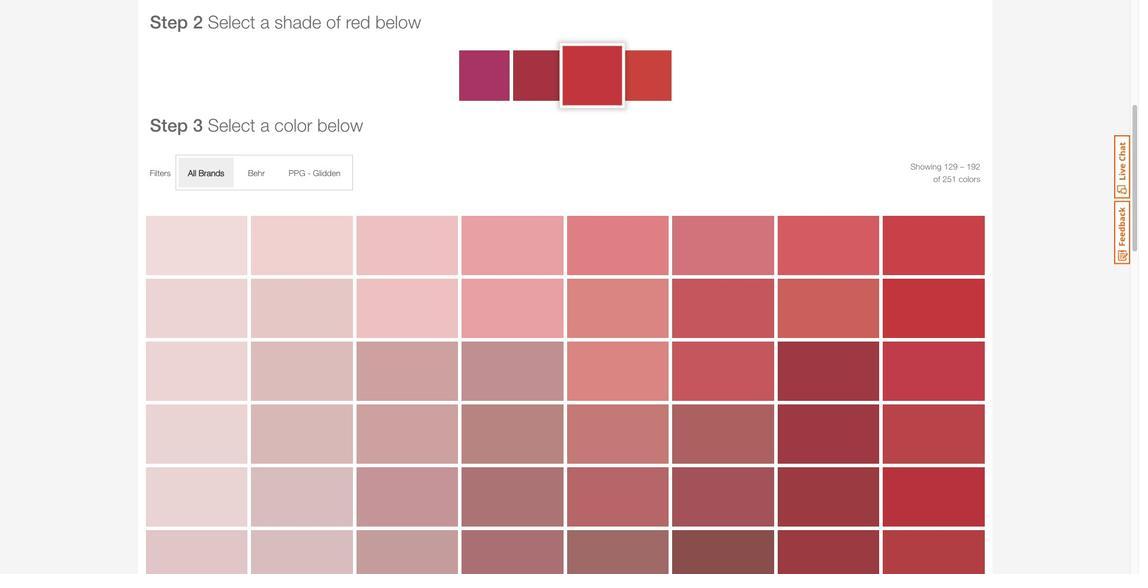 Task type: locate. For each thing, give the bounding box(es) containing it.
a inside 'step 2 select a shade of red below'
[[260, 11, 269, 32]]

step for step 2
[[150, 11, 188, 33]]

step left 2
[[150, 11, 188, 33]]

of left 251
[[933, 174, 940, 184]]

select
[[208, 11, 255, 32], [208, 115, 255, 135]]

0 vertical spatial select
[[208, 11, 255, 32]]

a inside step 3 select a color below
[[260, 115, 269, 135]]

select right 2
[[208, 11, 255, 32]]

0 vertical spatial step
[[150, 11, 188, 33]]

feedback link image
[[1114, 201, 1130, 265]]

1 horizontal spatial of
[[933, 174, 940, 184]]

0 horizontal spatial of
[[326, 11, 341, 32]]

1 a from the top
[[260, 11, 269, 32]]

a left "shade"
[[260, 11, 269, 32]]

–
[[960, 162, 964, 172]]

0 vertical spatial below
[[375, 11, 421, 32]]

a for 2
[[260, 11, 269, 32]]

ppg
[[289, 168, 305, 178]]

a
[[260, 11, 269, 32], [260, 115, 269, 135]]

1 horizontal spatial below
[[375, 11, 421, 32]]

0 horizontal spatial below
[[317, 115, 363, 135]]

1 vertical spatial of
[[933, 174, 940, 184]]

filters
[[150, 168, 171, 178]]

1 vertical spatial step
[[150, 115, 188, 136]]

2 a from the top
[[260, 115, 269, 135]]

step 3 select a color below
[[150, 115, 363, 136]]

0 vertical spatial a
[[260, 11, 269, 32]]

select inside step 3 select a color below
[[208, 115, 255, 135]]

below
[[375, 11, 421, 32], [317, 115, 363, 135]]

of
[[326, 11, 341, 32], [933, 174, 940, 184]]

129
[[944, 162, 958, 172]]

2 step from the top
[[150, 115, 188, 136]]

1 step from the top
[[150, 11, 188, 33]]

step
[[150, 11, 188, 33], [150, 115, 188, 136]]

0 vertical spatial of
[[326, 11, 341, 32]]

of left red
[[326, 11, 341, 32]]

1 vertical spatial a
[[260, 115, 269, 135]]

2 select from the top
[[208, 115, 255, 135]]

-
[[308, 168, 311, 178]]

color
[[274, 115, 312, 135]]

select right '3'
[[208, 115, 255, 135]]

1 vertical spatial below
[[317, 115, 363, 135]]

ppg - glidden
[[289, 168, 340, 178]]

below right color
[[317, 115, 363, 135]]

a left color
[[260, 115, 269, 135]]

1 select from the top
[[208, 11, 255, 32]]

showing 129 – 192 of 251 colors
[[910, 162, 980, 184]]

s
[[220, 168, 224, 178]]

select inside 'step 2 select a shade of red below'
[[208, 11, 255, 32]]

1 vertical spatial select
[[208, 115, 255, 135]]

below right red
[[375, 11, 421, 32]]

all brand s
[[188, 168, 224, 178]]

glidden
[[313, 168, 340, 178]]

of inside 'step 2 select a shade of red below'
[[326, 11, 341, 32]]

below inside 'step 2 select a shade of red below'
[[375, 11, 421, 32]]

step left '3'
[[150, 115, 188, 136]]



Task type: vqa. For each thing, say whether or not it's contained in the screenshot.
bottom Step
yes



Task type: describe. For each thing, give the bounding box(es) containing it.
live chat image
[[1114, 135, 1130, 199]]

step for step 3
[[150, 115, 188, 136]]

behr
[[248, 168, 265, 178]]

select for step 2
[[208, 11, 255, 32]]

below inside step 3 select a color below
[[317, 115, 363, 135]]

of inside showing 129 – 192 of 251 colors
[[933, 174, 940, 184]]

3
[[193, 115, 203, 136]]

red
[[346, 11, 370, 32]]

192
[[967, 162, 980, 172]]

2
[[193, 11, 203, 33]]

showing
[[910, 162, 942, 172]]

colors
[[959, 174, 980, 184]]

251
[[942, 174, 956, 184]]

all
[[188, 168, 196, 178]]

step 2 select a shade of red below
[[150, 11, 421, 33]]

brand
[[199, 168, 220, 178]]

shade
[[274, 11, 321, 32]]

a for 3
[[260, 115, 269, 135]]

select for step 3
[[208, 115, 255, 135]]



